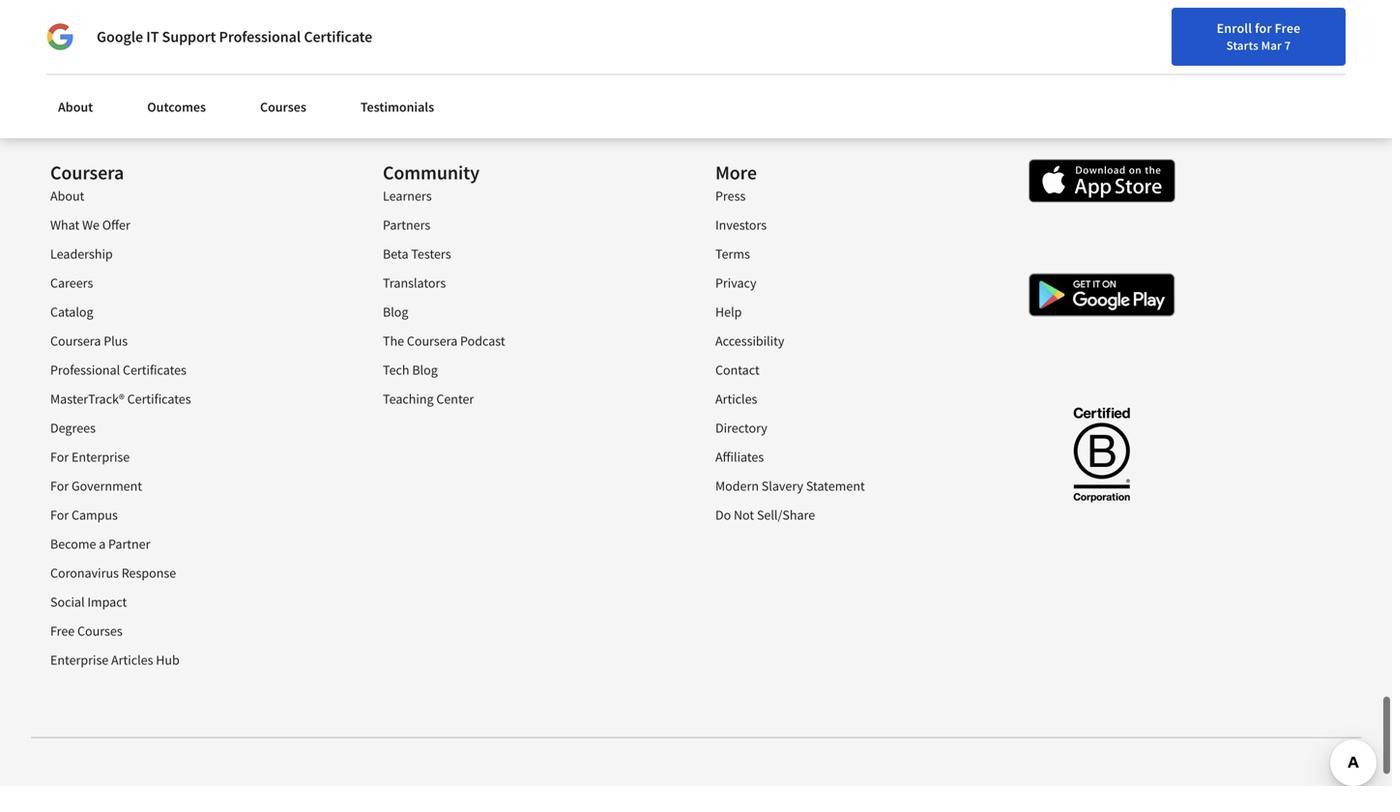 Task type: locate. For each thing, give the bounding box(es) containing it.
blog right tech
[[412, 361, 438, 379]]

catalog link
[[50, 303, 93, 321]]

about up what
[[50, 187, 84, 205]]

become a partner
[[50, 536, 150, 553]]

it left automation at the top left
[[426, 54, 437, 71]]

terms link
[[716, 245, 750, 263]]

1 horizontal spatial list
[[383, 186, 660, 419]]

google it automation with python professional certificate
[[383, 54, 650, 91]]

partners
[[383, 216, 431, 234]]

1 vertical spatial for
[[50, 478, 69, 495]]

it inside google it automation with python professional certificate
[[426, 54, 437, 71]]

enroll
[[1217, 19, 1253, 37]]

find
[[1115, 22, 1140, 40]]

google
[[97, 27, 143, 46], [383, 54, 423, 71]]

list containing about
[[50, 186, 327, 680]]

1 vertical spatial about
[[50, 187, 84, 205]]

beta
[[383, 245, 409, 263]]

mastertrack® certificates link
[[50, 390, 191, 408]]

1 horizontal spatial blog
[[412, 361, 438, 379]]

1 vertical spatial certificate
[[383, 73, 441, 91]]

0 vertical spatial certificate
[[304, 27, 373, 46]]

what
[[50, 216, 80, 234]]

get it on google play image
[[1029, 273, 1176, 317]]

list containing learners
[[383, 186, 660, 419]]

slavery
[[762, 478, 804, 495]]

leadership link
[[50, 245, 113, 263]]

certificates for professional certificates
[[123, 361, 187, 379]]

mar
[[1262, 38, 1282, 53]]

for for join
[[1336, 25, 1353, 42]]

for government
[[50, 478, 142, 495]]

google image
[[46, 23, 74, 50]]

learners
[[383, 187, 432, 205]]

1 horizontal spatial professional
[[219, 27, 301, 46]]

google it support professional certificate
[[97, 27, 373, 46]]

for enterprise link
[[50, 449, 130, 466]]

3 for from the top
[[50, 507, 69, 524]]

0 horizontal spatial list
[[50, 186, 327, 680]]

None search field
[[276, 12, 595, 51]]

1 vertical spatial it
[[426, 54, 437, 71]]

tech
[[383, 361, 410, 379]]

for up for campus link
[[50, 478, 69, 495]]

articles left hub at the left bottom of page
[[111, 652, 153, 669]]

enterprise down free courses
[[50, 652, 109, 669]]

2 horizontal spatial free
[[1356, 25, 1382, 42]]

0 horizontal spatial blog
[[383, 303, 409, 321]]

0 vertical spatial for
[[50, 449, 69, 466]]

your
[[1143, 22, 1169, 40]]

about inside list
[[50, 187, 84, 205]]

7
[[1285, 38, 1292, 53]]

1 horizontal spatial articles
[[716, 390, 758, 408]]

log
[[1256, 22, 1277, 40]]

do
[[716, 507, 731, 524]]

1 vertical spatial certificates
[[127, 390, 191, 408]]

leadership
[[50, 245, 113, 263]]

0 vertical spatial google
[[97, 27, 143, 46]]

enterprise
[[72, 449, 130, 466], [50, 652, 109, 669]]

community
[[383, 161, 480, 185]]

careers
[[50, 274, 93, 292]]

the coursera podcast
[[383, 332, 505, 350]]

what we offer link
[[50, 216, 130, 234]]

coronavirus response link
[[50, 565, 176, 582]]

1 horizontal spatial it
[[426, 54, 437, 71]]

blog
[[383, 303, 409, 321], [412, 361, 438, 379]]

2 for from the top
[[50, 478, 69, 495]]

about for outcomes
[[58, 98, 93, 116]]

for up mar
[[1256, 19, 1273, 37]]

professional right python
[[580, 54, 650, 71]]

1 vertical spatial courses
[[77, 623, 123, 640]]

what we offer
[[50, 216, 130, 234]]

list for community
[[383, 186, 660, 419]]

for right join
[[1336, 25, 1353, 42]]

plus
[[104, 332, 128, 350]]

testimonials
[[361, 98, 434, 116]]

coursera up what we offer
[[50, 161, 124, 185]]

0 horizontal spatial free
[[50, 623, 75, 640]]

beta testers link
[[383, 245, 451, 263]]

about down google "image"
[[58, 98, 93, 116]]

professional right support
[[219, 27, 301, 46]]

0 horizontal spatial for
[[1256, 19, 1273, 37]]

contact
[[716, 361, 760, 379]]

1 horizontal spatial courses
[[260, 98, 306, 116]]

1 horizontal spatial free
[[1275, 19, 1301, 37]]

download on the app store image
[[1029, 159, 1176, 203]]

1 vertical spatial google
[[383, 54, 423, 71]]

enterprise up for government link
[[72, 449, 130, 466]]

0 vertical spatial it
[[146, 27, 159, 46]]

courses
[[260, 98, 306, 116], [77, 623, 123, 640]]

log in link
[[1246, 19, 1300, 43]]

1 for from the top
[[50, 449, 69, 466]]

list containing press
[[716, 186, 992, 535]]

professional certificates
[[50, 361, 187, 379]]

articles
[[716, 390, 758, 408], [111, 652, 153, 669]]

become a partner link
[[50, 536, 150, 553]]

a
[[99, 536, 106, 553]]

coursera for coursera plus
[[50, 332, 101, 350]]

certificates down professional certificates link
[[127, 390, 191, 408]]

for inside enroll for free starts mar 7
[[1256, 19, 1273, 37]]

1 horizontal spatial for
[[1336, 25, 1353, 42]]

2 horizontal spatial professional
[[580, 54, 650, 71]]

0 vertical spatial about
[[58, 98, 93, 116]]

google up testimonials link at the top of the page
[[383, 54, 423, 71]]

for down the degrees link
[[50, 449, 69, 466]]

0 horizontal spatial it
[[146, 27, 159, 46]]

google right google "image"
[[97, 27, 143, 46]]

1 vertical spatial about link
[[50, 187, 84, 205]]

directory link
[[716, 419, 768, 437]]

teaching
[[383, 390, 434, 408]]

about for what we offer
[[50, 187, 84, 205]]

free inside enroll for free starts mar 7
[[1275, 19, 1301, 37]]

investors
[[716, 216, 767, 234]]

0 vertical spatial about link
[[46, 87, 105, 127]]

google for google it automation with python professional certificate
[[383, 54, 423, 71]]

impact
[[87, 594, 127, 611]]

for for enroll
[[1256, 19, 1273, 37]]

1 vertical spatial articles
[[111, 652, 153, 669]]

outcomes link
[[136, 87, 218, 127]]

articles down contact link
[[716, 390, 758, 408]]

we
[[82, 216, 100, 234]]

courses down impact
[[77, 623, 123, 640]]

for
[[50, 449, 69, 466], [50, 478, 69, 495], [50, 507, 69, 524]]

more
[[716, 161, 757, 185]]

2 horizontal spatial list
[[716, 186, 992, 535]]

blog up the
[[383, 303, 409, 321]]

1 horizontal spatial certificate
[[383, 73, 441, 91]]

help
[[716, 303, 742, 321]]

certificates up 'mastertrack® certificates'
[[123, 361, 187, 379]]

0 vertical spatial articles
[[716, 390, 758, 408]]

0 horizontal spatial articles
[[111, 652, 153, 669]]

for
[[1256, 19, 1273, 37], [1336, 25, 1353, 42]]

free down social
[[50, 623, 75, 640]]

0 vertical spatial courses
[[260, 98, 306, 116]]

for government link
[[50, 478, 142, 495]]

2 list from the left
[[383, 186, 660, 419]]

0 horizontal spatial certificate
[[304, 27, 373, 46]]

about link down google "image"
[[46, 87, 105, 127]]

1 vertical spatial enterprise
[[50, 652, 109, 669]]

1 vertical spatial professional
[[580, 54, 650, 71]]

automation
[[439, 54, 506, 71]]

for up become
[[50, 507, 69, 524]]

0 horizontal spatial professional
[[50, 361, 120, 379]]

directory
[[716, 419, 768, 437]]

it
[[146, 27, 159, 46], [426, 54, 437, 71]]

1 horizontal spatial google
[[383, 54, 423, 71]]

for campus link
[[50, 507, 118, 524]]

list for coursera
[[50, 186, 327, 680]]

enroll for free starts mar 7
[[1217, 19, 1301, 53]]

response
[[122, 565, 176, 582]]

it for automation
[[426, 54, 437, 71]]

articles link
[[716, 390, 758, 408]]

free right join
[[1356, 25, 1382, 42]]

list
[[50, 186, 327, 680], [383, 186, 660, 419], [716, 186, 992, 535]]

0 horizontal spatial courses
[[77, 623, 123, 640]]

it left support
[[146, 27, 159, 46]]

coursera for coursera
[[50, 161, 124, 185]]

courses down google it support professional certificate
[[260, 98, 306, 116]]

degrees link
[[50, 419, 96, 437]]

teaching center
[[383, 390, 474, 408]]

0 vertical spatial certificates
[[123, 361, 187, 379]]

2 vertical spatial for
[[50, 507, 69, 524]]

2 vertical spatial professional
[[50, 361, 120, 379]]

government
[[72, 478, 142, 495]]

outcomes
[[147, 98, 206, 116]]

about
[[58, 98, 93, 116], [50, 187, 84, 205]]

teaching center link
[[383, 390, 474, 408]]

certificate up courses link
[[304, 27, 373, 46]]

find your new career
[[1115, 22, 1237, 40]]

professional up mastertrack® at the left
[[50, 361, 120, 379]]

free
[[1275, 19, 1301, 37], [1356, 25, 1382, 42], [50, 623, 75, 640]]

free up 7
[[1275, 19, 1301, 37]]

0 horizontal spatial google
[[97, 27, 143, 46]]

coursera down catalog link
[[50, 332, 101, 350]]

professional
[[219, 27, 301, 46], [580, 54, 650, 71], [50, 361, 120, 379]]

about link up what
[[50, 187, 84, 205]]

the coursera podcast link
[[383, 332, 505, 350]]

tech blog link
[[383, 361, 438, 379]]

1 vertical spatial blog
[[412, 361, 438, 379]]

certificate up testimonials on the left of page
[[383, 73, 441, 91]]

1 list from the left
[[50, 186, 327, 680]]

affiliates link
[[716, 449, 764, 466]]

coursera up tech blog link
[[407, 332, 458, 350]]

new
[[1171, 22, 1197, 40]]

3 list from the left
[[716, 186, 992, 535]]

google inside google it automation with python professional certificate
[[383, 54, 423, 71]]

about link
[[46, 87, 105, 127], [50, 187, 84, 205]]



Task type: describe. For each thing, give the bounding box(es) containing it.
affiliates
[[716, 449, 764, 466]]

certificate inside google it automation with python professional certificate
[[383, 73, 441, 91]]

the
[[383, 332, 404, 350]]

coursera image
[[23, 16, 146, 47]]

0 vertical spatial professional
[[219, 27, 301, 46]]

professional inside google it automation with python professional certificate
[[580, 54, 650, 71]]

free for join for free
[[1356, 25, 1382, 42]]

list for more
[[716, 186, 992, 535]]

modern
[[716, 478, 759, 495]]

center
[[437, 390, 474, 408]]

coronavirus
[[50, 565, 119, 582]]

find your new career link
[[1106, 19, 1246, 44]]

join
[[1307, 25, 1333, 42]]

become
[[50, 536, 96, 553]]

python
[[537, 54, 577, 71]]

podcast
[[460, 332, 505, 350]]

mastertrack® certificates
[[50, 390, 191, 408]]

for enterprise
[[50, 449, 130, 466]]

accessibility link
[[716, 332, 785, 350]]

translators link
[[383, 274, 446, 292]]

testers
[[411, 245, 451, 263]]

log in
[[1256, 22, 1290, 40]]

it for support
[[146, 27, 159, 46]]

logo of certified b corporation image
[[1062, 396, 1142, 512]]

social
[[50, 594, 85, 611]]

do not sell/share
[[716, 507, 816, 524]]

coronavirus response
[[50, 565, 176, 582]]

about link for what we offer
[[50, 187, 84, 205]]

career
[[1199, 22, 1237, 40]]

modern slavery statement
[[716, 478, 865, 495]]

investors link
[[716, 216, 767, 234]]

degrees
[[50, 419, 96, 437]]

free courses
[[50, 623, 123, 640]]

translators
[[383, 274, 446, 292]]

in
[[1279, 22, 1290, 40]]

beta testers
[[383, 245, 451, 263]]

privacy link
[[716, 274, 757, 292]]

free courses link
[[50, 623, 123, 640]]

free inside list
[[50, 623, 75, 640]]

google for google it support professional certificate
[[97, 27, 143, 46]]

terms
[[716, 245, 750, 263]]

learners link
[[383, 187, 432, 205]]

accessibility
[[716, 332, 785, 350]]

enterprise articles hub link
[[50, 652, 180, 669]]

do not sell/share link
[[716, 507, 816, 524]]

social impact
[[50, 594, 127, 611]]

social impact link
[[50, 594, 127, 611]]

modern slavery statement link
[[716, 478, 865, 495]]

enterprise articles hub
[[50, 652, 180, 669]]

not
[[734, 507, 755, 524]]

blog link
[[383, 303, 409, 321]]

for campus
[[50, 507, 118, 524]]

free for enroll for free starts mar 7
[[1275, 19, 1301, 37]]

coursera plus link
[[50, 332, 128, 350]]

certificates for mastertrack® certificates
[[127, 390, 191, 408]]

partners link
[[383, 216, 431, 234]]

professional inside list
[[50, 361, 120, 379]]

tech blog
[[383, 361, 438, 379]]

starts
[[1227, 38, 1259, 53]]

mastertrack®
[[50, 390, 125, 408]]

coursera plus
[[50, 332, 128, 350]]

catalog
[[50, 303, 93, 321]]

0 vertical spatial enterprise
[[72, 449, 130, 466]]

about link for outcomes
[[46, 87, 105, 127]]

offer
[[102, 216, 130, 234]]

for for for enterprise
[[50, 449, 69, 466]]

sell/share
[[757, 507, 816, 524]]

press link
[[716, 187, 746, 205]]

campus
[[72, 507, 118, 524]]

professional certificates link
[[50, 361, 187, 379]]

0 vertical spatial blog
[[383, 303, 409, 321]]

for for for campus
[[50, 507, 69, 524]]

join for free
[[1307, 25, 1382, 42]]

support
[[162, 27, 216, 46]]

google it automation with python professional certificate link
[[383, 54, 650, 91]]

privacy
[[716, 274, 757, 292]]

join for free link
[[1302, 15, 1387, 52]]

for for for government
[[50, 478, 69, 495]]

partner
[[108, 536, 150, 553]]

contact link
[[716, 361, 760, 379]]

help link
[[716, 303, 742, 321]]



Task type: vqa. For each thing, say whether or not it's contained in the screenshot.
Why Coursera
no



